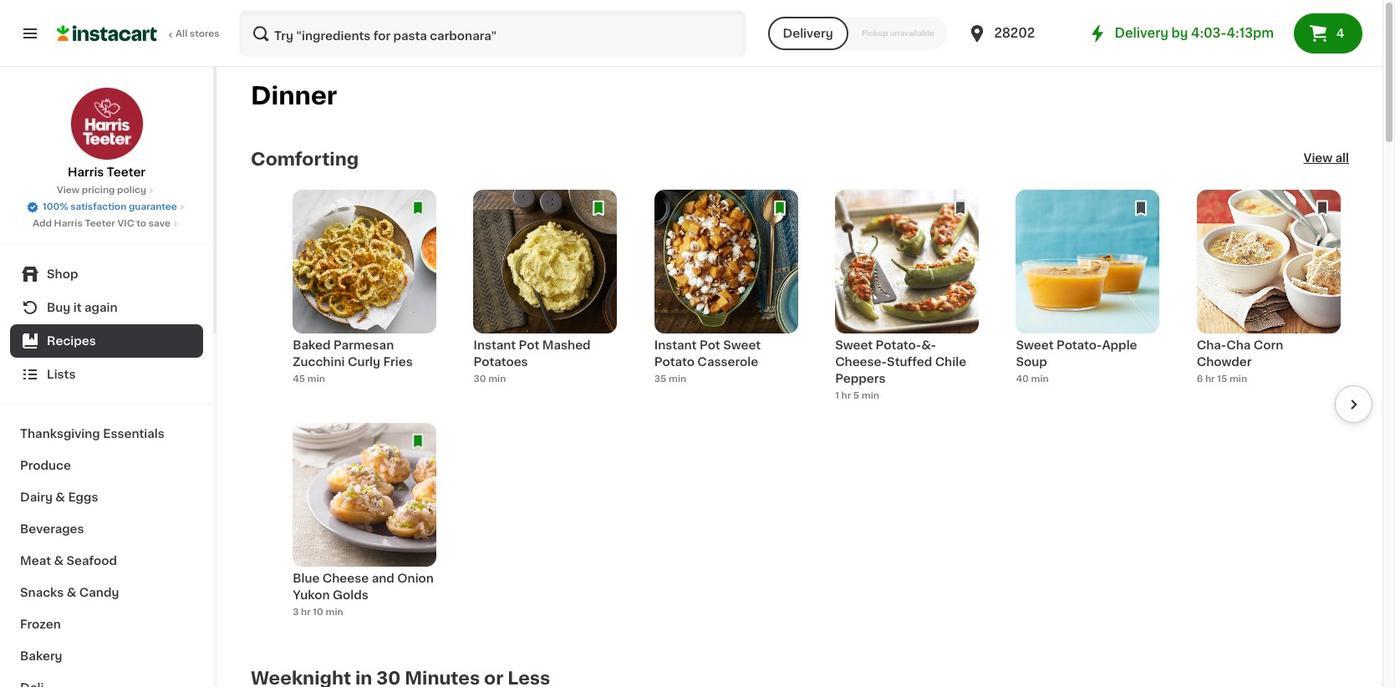 Task type: describe. For each thing, give the bounding box(es) containing it.
potato- for &-
[[876, 340, 922, 352]]

view all
[[1304, 153, 1350, 164]]

produce link
[[10, 450, 203, 482]]

15
[[1218, 375, 1228, 384]]

40 min
[[1016, 375, 1049, 384]]

pricing
[[82, 186, 115, 195]]

recipe card group containing instant pot sweet potato casserole
[[655, 190, 798, 396]]

cha-cha corn chowder
[[1197, 340, 1284, 368]]

vic
[[117, 219, 134, 228]]

min down "potato"
[[669, 375, 687, 384]]

3 hr 10 min
[[293, 608, 343, 617]]

potato- for apple
[[1057, 340, 1103, 352]]

casserole
[[698, 357, 759, 368]]

30
[[474, 375, 486, 384]]

100%
[[43, 202, 68, 212]]

snacks & candy
[[20, 587, 119, 599]]

add
[[33, 219, 52, 228]]

it
[[73, 302, 82, 314]]

shop
[[47, 268, 78, 280]]

4 button
[[1295, 13, 1363, 54]]

recipe card group containing cha-cha corn chowder
[[1197, 190, 1341, 396]]

Search field
[[241, 12, 745, 55]]

1 vertical spatial harris
[[54, 219, 83, 228]]

view pricing policy link
[[57, 184, 156, 197]]

onion
[[397, 573, 434, 585]]

min right 15
[[1230, 375, 1248, 384]]

recipe card group containing sweet potato-apple soup
[[1016, 190, 1160, 396]]

harris teeter link
[[68, 87, 146, 181]]

instant for instant pot mashed potatoes
[[474, 340, 516, 352]]

& for dairy
[[55, 492, 65, 503]]

comforting
[[251, 151, 359, 168]]

guarantee
[[129, 202, 177, 212]]

all stores
[[176, 29, 220, 38]]

4
[[1337, 28, 1345, 39]]

& for meat
[[54, 555, 64, 567]]

by
[[1172, 27, 1189, 39]]

4:13pm
[[1227, 27, 1274, 39]]

buy
[[47, 302, 71, 314]]

harris teeter
[[68, 166, 146, 178]]

corn
[[1254, 340, 1284, 352]]

28202
[[995, 27, 1036, 39]]

40
[[1016, 375, 1029, 384]]

instant pot sweet potato casserole
[[655, 340, 761, 368]]

frozen
[[20, 619, 61, 631]]

min right 5
[[862, 391, 880, 401]]

hr for cha-cha corn chowder
[[1206, 375, 1216, 384]]

6 hr 15 min
[[1197, 375, 1248, 384]]

view for view all
[[1304, 153, 1333, 164]]

buy it again link
[[10, 291, 203, 324]]

3
[[293, 608, 299, 617]]

cha
[[1227, 340, 1251, 352]]

service type group
[[768, 17, 948, 50]]

hr for sweet potato-&- cheese-stuffed chile peppers
[[842, 391, 851, 401]]

stores
[[190, 29, 220, 38]]

parmesan
[[334, 340, 394, 352]]

instant for instant pot sweet potato casserole
[[655, 340, 697, 352]]

mashed
[[543, 340, 591, 352]]

shop link
[[10, 258, 203, 291]]

cheese-
[[836, 357, 887, 368]]

all
[[1336, 153, 1350, 164]]

dairy & eggs link
[[10, 482, 203, 513]]

min right 10 at the bottom left
[[326, 608, 343, 617]]

again
[[84, 302, 118, 314]]

instacart logo image
[[57, 23, 157, 43]]

and
[[372, 573, 395, 585]]

view pricing policy
[[57, 186, 146, 195]]

min down potatoes at the left
[[489, 375, 506, 384]]

item carousel region
[[251, 190, 1373, 629]]

35 min
[[655, 375, 687, 384]]

0 vertical spatial harris
[[68, 166, 104, 178]]

delivery by 4:03-4:13pm link
[[1088, 23, 1274, 43]]

candy
[[79, 587, 119, 599]]

cha-
[[1197, 340, 1227, 352]]

min down zucchini
[[308, 375, 325, 384]]

baked
[[293, 340, 331, 352]]

potato
[[655, 357, 695, 368]]

eggs
[[68, 492, 98, 503]]

cheese
[[323, 573, 369, 585]]

view all link
[[1304, 150, 1350, 170]]

45
[[293, 375, 305, 384]]

blue cheese and onion yukon golds
[[293, 573, 434, 601]]

yukon
[[293, 590, 330, 601]]

to
[[137, 219, 146, 228]]

thanksgiving essentials
[[20, 428, 165, 440]]

meat & seafood link
[[10, 545, 203, 577]]

potatoes
[[474, 357, 528, 368]]

chowder
[[1197, 357, 1252, 368]]

bakery
[[20, 651, 62, 662]]



Task type: locate. For each thing, give the bounding box(es) containing it.
sweet
[[723, 340, 761, 352], [836, 340, 873, 352], [1016, 340, 1054, 352]]

1 potato- from the left
[[876, 340, 922, 352]]

1 vertical spatial view
[[57, 186, 79, 195]]

1 horizontal spatial delivery
[[1115, 27, 1169, 39]]

hr right 6
[[1206, 375, 1216, 384]]

sweet up cheese-
[[836, 340, 873, 352]]

all
[[176, 29, 188, 38]]

zucchini
[[293, 357, 345, 368]]

recipe card group containing instant pot mashed potatoes
[[474, 190, 618, 396]]

instant inside instant pot mashed potatoes
[[474, 340, 516, 352]]

beverages link
[[10, 513, 203, 545]]

45 min
[[293, 375, 325, 384]]

delivery inside "delivery" button
[[783, 28, 833, 39]]

0 horizontal spatial view
[[57, 186, 79, 195]]

bakery link
[[10, 641, 203, 672]]

sweet for sweet potato-apple soup
[[1016, 340, 1054, 352]]

recipes link
[[10, 324, 203, 358]]

2 horizontal spatial sweet
[[1016, 340, 1054, 352]]

lists
[[47, 369, 76, 380]]

28202 button
[[968, 10, 1068, 57]]

delivery for delivery by 4:03-4:13pm
[[1115, 27, 1169, 39]]

pot inside instant pot mashed potatoes
[[519, 340, 540, 352]]

view up 100%
[[57, 186, 79, 195]]

produce
[[20, 460, 71, 472]]

teeter
[[107, 166, 146, 178], [85, 219, 115, 228]]

& left eggs
[[55, 492, 65, 503]]

recipe card group containing blue cheese and onion yukon golds
[[293, 423, 437, 629]]

sweet inside sweet potato-apple soup
[[1016, 340, 1054, 352]]

policy
[[117, 186, 146, 195]]

save
[[149, 219, 171, 228]]

0 horizontal spatial hr
[[301, 608, 311, 617]]

2 potato- from the left
[[1057, 340, 1103, 352]]

6
[[1197, 375, 1204, 384]]

sweet potato-apple soup
[[1016, 340, 1138, 368]]

sweet for sweet potato-&- cheese-stuffed chile peppers
[[836, 340, 873, 352]]

0 horizontal spatial potato-
[[876, 340, 922, 352]]

harris up pricing
[[68, 166, 104, 178]]

instant
[[474, 340, 516, 352], [655, 340, 697, 352]]

2 pot from the left
[[700, 340, 721, 352]]

1 horizontal spatial sweet
[[836, 340, 873, 352]]

potato- inside "sweet potato-&- cheese-stuffed chile peppers"
[[876, 340, 922, 352]]

harris down 100%
[[54, 219, 83, 228]]

delivery button
[[768, 17, 849, 50]]

stuffed
[[887, 357, 933, 368]]

3 sweet from the left
[[1016, 340, 1054, 352]]

sweet potato-&- cheese-stuffed chile peppers
[[836, 340, 967, 385]]

delivery
[[1115, 27, 1169, 39], [783, 28, 833, 39]]

0 vertical spatial hr
[[1206, 375, 1216, 384]]

hr
[[1206, 375, 1216, 384], [842, 391, 851, 401], [301, 608, 311, 617]]

thanksgiving
[[20, 428, 100, 440]]

100% satisfaction guarantee
[[43, 202, 177, 212]]

snacks
[[20, 587, 64, 599]]

view for view pricing policy
[[57, 186, 79, 195]]

dairy & eggs
[[20, 492, 98, 503]]

add harris teeter vic to save
[[33, 219, 171, 228]]

& left 'candy'
[[67, 587, 76, 599]]

baked parmesan zucchini curly fries
[[293, 340, 413, 368]]

1 horizontal spatial pot
[[700, 340, 721, 352]]

1 horizontal spatial hr
[[842, 391, 851, 401]]

potato- inside sweet potato-apple soup
[[1057, 340, 1103, 352]]

view left all
[[1304, 153, 1333, 164]]

snacks & candy link
[[10, 577, 203, 609]]

2 instant from the left
[[655, 340, 697, 352]]

instant pot mashed potatoes
[[474, 340, 591, 368]]

delivery for delivery
[[783, 28, 833, 39]]

add harris teeter vic to save link
[[33, 217, 181, 231]]

pot inside instant pot sweet potato casserole
[[700, 340, 721, 352]]

0 vertical spatial teeter
[[107, 166, 146, 178]]

1 pot from the left
[[519, 340, 540, 352]]

instant up "potato"
[[655, 340, 697, 352]]

0 vertical spatial &
[[55, 492, 65, 503]]

curly
[[348, 357, 381, 368]]

thanksgiving essentials link
[[10, 418, 203, 450]]

1 horizontal spatial potato-
[[1057, 340, 1103, 352]]

potato-
[[876, 340, 922, 352], [1057, 340, 1103, 352]]

0 horizontal spatial pot
[[519, 340, 540, 352]]

2 horizontal spatial hr
[[1206, 375, 1216, 384]]

essentials
[[103, 428, 165, 440]]

frozen link
[[10, 609, 203, 641]]

lists link
[[10, 358, 203, 391]]

delivery inside delivery by 4:03-4:13pm 'link'
[[1115, 27, 1169, 39]]

& right meat
[[54, 555, 64, 567]]

harris
[[68, 166, 104, 178], [54, 219, 83, 228]]

1 vertical spatial &
[[54, 555, 64, 567]]

sweet up soup
[[1016, 340, 1054, 352]]

1 instant from the left
[[474, 340, 516, 352]]

2 sweet from the left
[[836, 340, 873, 352]]

&
[[55, 492, 65, 503], [54, 555, 64, 567], [67, 587, 76, 599]]

pot up casserole
[[700, 340, 721, 352]]

2 vertical spatial hr
[[301, 608, 311, 617]]

1 hr 5 min
[[836, 391, 880, 401]]

& for snacks
[[67, 587, 76, 599]]

hr right 3
[[301, 608, 311, 617]]

meat & seafood
[[20, 555, 117, 567]]

sweet up casserole
[[723, 340, 761, 352]]

1 horizontal spatial view
[[1304, 153, 1333, 164]]

teeter up policy
[[107, 166, 146, 178]]

recipe card group containing baked parmesan zucchini curly fries
[[293, 190, 437, 396]]

recipes
[[47, 335, 96, 347]]

harris teeter logo image
[[70, 87, 143, 161]]

pot
[[519, 340, 540, 352], [700, 340, 721, 352]]

pot for sweet
[[700, 340, 721, 352]]

pot up potatoes at the left
[[519, 340, 540, 352]]

1
[[836, 391, 839, 401]]

soup
[[1016, 357, 1048, 368]]

meat
[[20, 555, 51, 567]]

1 sweet from the left
[[723, 340, 761, 352]]

pot for mashed
[[519, 340, 540, 352]]

hr for blue cheese and onion yukon golds
[[301, 608, 311, 617]]

100% satisfaction guarantee button
[[26, 197, 187, 214]]

sweet inside instant pot sweet potato casserole
[[723, 340, 761, 352]]

2 vertical spatial &
[[67, 587, 76, 599]]

hr right 1 at the bottom
[[842, 391, 851, 401]]

blue
[[293, 573, 320, 585]]

sweet inside "sweet potato-&- cheese-stuffed chile peppers"
[[836, 340, 873, 352]]

0 horizontal spatial instant
[[474, 340, 516, 352]]

instant inside instant pot sweet potato casserole
[[655, 340, 697, 352]]

1 vertical spatial teeter
[[85, 219, 115, 228]]

5
[[854, 391, 860, 401]]

0 horizontal spatial sweet
[[723, 340, 761, 352]]

buy it again
[[47, 302, 118, 314]]

None search field
[[239, 10, 746, 57]]

1 horizontal spatial instant
[[655, 340, 697, 352]]

satisfaction
[[70, 202, 126, 212]]

10
[[313, 608, 324, 617]]

fries
[[383, 357, 413, 368]]

golds
[[333, 590, 369, 601]]

recipe card group containing sweet potato-&- cheese-stuffed chile peppers
[[836, 190, 979, 403]]

all stores link
[[57, 10, 221, 57]]

recipe card group
[[293, 190, 437, 396], [474, 190, 618, 396], [655, 190, 798, 396], [836, 190, 979, 403], [1016, 190, 1160, 396], [1197, 190, 1341, 396], [293, 423, 437, 629]]

view
[[1304, 153, 1333, 164], [57, 186, 79, 195]]

1 vertical spatial hr
[[842, 391, 851, 401]]

chile
[[935, 357, 967, 368]]

peppers
[[836, 373, 886, 385]]

delivery by 4:03-4:13pm
[[1115, 27, 1274, 39]]

0 vertical spatial view
[[1304, 153, 1333, 164]]

seafood
[[67, 555, 117, 567]]

min right 40
[[1032, 375, 1049, 384]]

35
[[655, 375, 667, 384]]

30 min
[[474, 375, 506, 384]]

instant up potatoes at the left
[[474, 340, 516, 352]]

dinner
[[251, 84, 337, 108]]

0 horizontal spatial delivery
[[783, 28, 833, 39]]

teeter down satisfaction
[[85, 219, 115, 228]]



Task type: vqa. For each thing, say whether or not it's contained in the screenshot.


